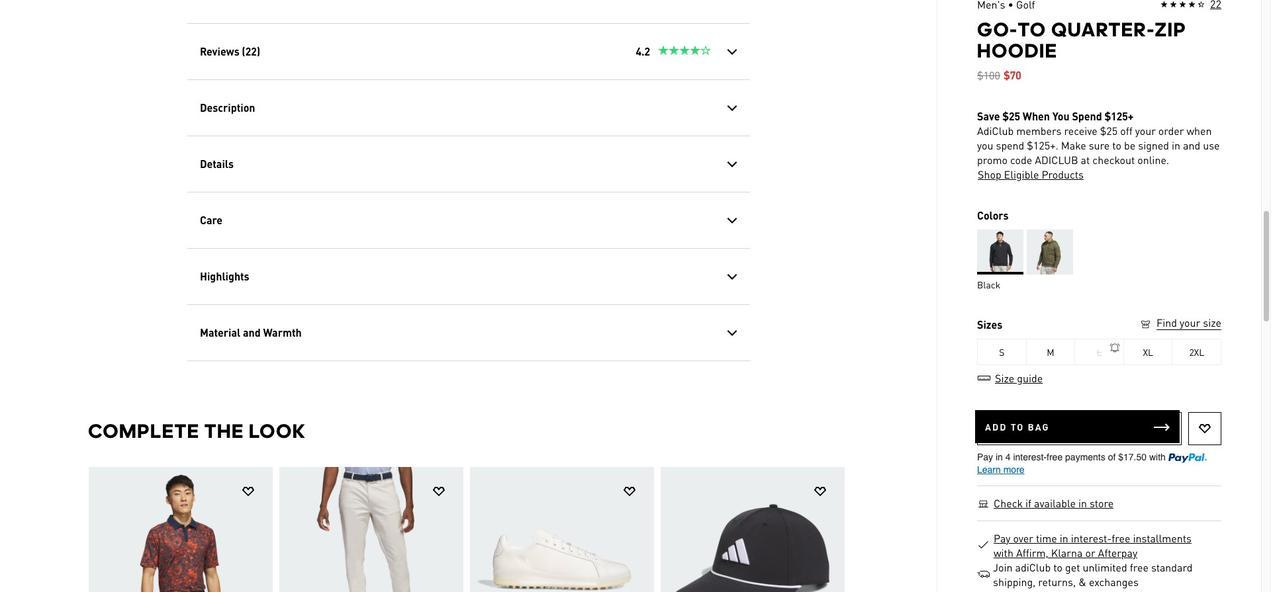 Task type: describe. For each thing, give the bounding box(es) containing it.
highlights
[[200, 270, 249, 283]]

care button
[[187, 193, 750, 248]]

signed
[[1139, 138, 1170, 152]]

m button
[[1027, 339, 1076, 366]]

look
[[249, 420, 306, 443]]

free for interest-
[[1112, 532, 1131, 546]]

receive
[[1065, 124, 1098, 138]]

pay
[[994, 532, 1011, 546]]

over
[[1014, 532, 1034, 546]]

arrow right long image
[[825, 550, 841, 566]]

check
[[994, 497, 1023, 511]]

details button
[[187, 136, 750, 192]]

material and warmth button
[[187, 305, 750, 361]]

checkout
[[1093, 153, 1135, 167]]

go-to 5-pocket golf pants image
[[279, 468, 463, 593]]

affirm,
[[1017, 546, 1049, 560]]

code
[[1011, 153, 1033, 167]]

in for store
[[1079, 497, 1087, 511]]

2xl
[[1190, 346, 1205, 358]]

details
[[200, 157, 233, 171]]

material
[[200, 326, 240, 340]]

material and warmth
[[200, 326, 301, 340]]

xl
[[1143, 346, 1154, 358]]

0 vertical spatial $25
[[1003, 109, 1021, 123]]

save
[[978, 109, 1000, 123]]

join
[[993, 561, 1013, 575]]

s
[[1000, 346, 1005, 358]]

find
[[1157, 316, 1178, 330]]

s button
[[978, 339, 1027, 366]]

to for go-
[[1018, 18, 1047, 41]]

and inside save $25 when you spend $125+ adiclub members receive $25 off your order when you spend $125+. make sure to be signed in and use promo code adiclub at checkout online. shop eligible products
[[1184, 138, 1201, 152]]

guide
[[1017, 372, 1043, 385]]

hoodie
[[978, 39, 1058, 62]]

find your size button
[[1140, 316, 1222, 332]]

shop
[[978, 168, 1002, 181]]

shipping,
[[993, 576, 1036, 589]]

exchanges
[[1089, 576, 1139, 589]]

complete
[[88, 420, 199, 443]]

$125+
[[1105, 109, 1134, 123]]

in for interest-
[[1060, 532, 1069, 546]]

quarter-
[[1052, 18, 1155, 41]]

reviews
[[200, 44, 239, 58]]

to inside save $25 when you spend $125+ adiclub members receive $25 off your order when you spend $125+. make sure to be signed in and use promo code adiclub at checkout online. shop eligible products
[[1113, 138, 1122, 152]]

product color: black image
[[978, 230, 1024, 275]]

to inside join adiclub to get unlimited free standard shipping, returns, & exchanges
[[1054, 561, 1063, 575]]

pay over time in interest-free installments with affirm, klarna or afterpay link
[[993, 532, 1213, 561]]

add
[[985, 421, 1008, 433]]

in inside save $25 when you spend $125+ adiclub members receive $25 off your order when you spend $125+. make sure to be signed in and use promo code adiclub at checkout online. shop eligible products
[[1172, 138, 1181, 152]]

you
[[1053, 109, 1070, 123]]

when
[[1187, 124, 1212, 138]]

&
[[1079, 576, 1087, 589]]

go-to quarter-zip hoodie $100 $70
[[978, 18, 1187, 82]]

returns,
[[1039, 576, 1076, 589]]

at
[[1081, 153, 1090, 167]]

bag
[[1028, 421, 1050, 433]]

arrow right long button
[[816, 541, 849, 575]]

m
[[1047, 346, 1055, 358]]

colors
[[978, 209, 1009, 223]]

interest-
[[1071, 532, 1112, 546]]

with
[[994, 546, 1014, 560]]

order
[[1159, 124, 1184, 138]]

online.
[[1138, 153, 1170, 167]]

4.2
[[636, 44, 650, 58]]

add to bag button
[[976, 411, 1180, 444]]

adiclub
[[978, 124, 1014, 138]]

size guide
[[995, 372, 1043, 385]]

check if available in store button
[[993, 497, 1115, 511]]

mesh ultimate365 tour print golf polo shirt image
[[88, 468, 273, 593]]

afterpay
[[1098, 546, 1138, 560]]

you
[[978, 138, 994, 152]]

black
[[978, 279, 1001, 291]]

$125+.
[[1027, 138, 1059, 152]]

go-to spikeless 1 golf shoes image
[[470, 468, 654, 593]]

go-
[[978, 18, 1018, 41]]



Task type: locate. For each thing, give the bounding box(es) containing it.
xl button
[[1124, 339, 1173, 366]]

in
[[1172, 138, 1181, 152], [1079, 497, 1087, 511], [1060, 532, 1069, 546]]

to left the bag
[[1011, 421, 1025, 433]]

get
[[1066, 561, 1080, 575]]

to for add
[[1011, 421, 1025, 433]]

promo
[[978, 153, 1008, 167]]

check if available in store
[[994, 497, 1114, 511]]

description button
[[187, 80, 750, 136]]

None field
[[674, 388, 740, 419]]

your inside save $25 when you spend $125+ adiclub members receive $25 off your order when you spend $125+. make sure to be signed in and use promo code adiclub at checkout online. shop eligible products
[[1136, 124, 1156, 138]]

to up returns,
[[1054, 561, 1063, 575]]

1 vertical spatial $25
[[1101, 124, 1118, 138]]

free down "afterpay"
[[1130, 561, 1149, 575]]

in down order
[[1172, 138, 1181, 152]]

in inside the pay over time in interest-free installments with affirm, klarna or afterpay
[[1060, 532, 1069, 546]]

sizes
[[978, 318, 1003, 332]]

2 horizontal spatial in
[[1172, 138, 1181, 152]]

1 horizontal spatial and
[[1184, 138, 1201, 152]]

l button
[[1076, 339, 1124, 366]]

if
[[1026, 497, 1032, 511]]

available
[[1035, 497, 1076, 511]]

0 vertical spatial and
[[1184, 138, 1201, 152]]

to left be
[[1113, 138, 1122, 152]]

(22)
[[242, 44, 260, 58]]

$70
[[1004, 68, 1022, 82]]

in up the klarna
[[1060, 532, 1069, 546]]

spend
[[996, 138, 1025, 152]]

sure
[[1089, 138, 1110, 152]]

zip
[[1155, 18, 1187, 41]]

0 horizontal spatial to
[[1054, 561, 1063, 575]]

free for unlimited
[[1130, 561, 1149, 575]]

highlights button
[[187, 249, 750, 305]]

make
[[1061, 138, 1087, 152]]

use
[[1203, 138, 1220, 152]]

free
[[1112, 532, 1131, 546], [1130, 561, 1149, 575]]

eligible
[[1004, 168, 1039, 181]]

join adiclub to get unlimited free standard shipping, returns, & exchanges
[[993, 561, 1193, 589]]

tour five-panel hat image
[[661, 468, 845, 593]]

1 vertical spatial and
[[243, 326, 260, 340]]

$100
[[978, 68, 1001, 82]]

off
[[1121, 124, 1133, 138]]

$25 up adiclub
[[1003, 109, 1021, 123]]

installments
[[1133, 532, 1192, 546]]

product color: olive strata image
[[1027, 230, 1073, 275]]

0 horizontal spatial your
[[1136, 124, 1156, 138]]

to
[[1018, 18, 1047, 41], [1011, 421, 1025, 433]]

1 vertical spatial to
[[1054, 561, 1063, 575]]

1 horizontal spatial in
[[1079, 497, 1087, 511]]

adiclub
[[1016, 561, 1051, 575]]

be
[[1125, 138, 1136, 152]]

list
[[88, 467, 849, 593]]

standard
[[1152, 561, 1193, 575]]

size
[[995, 372, 1015, 385]]

1 vertical spatial to
[[1011, 421, 1025, 433]]

when
[[1023, 109, 1050, 123]]

0 vertical spatial to
[[1018, 18, 1047, 41]]

2xl button
[[1173, 339, 1222, 366]]

1 vertical spatial in
[[1079, 497, 1087, 511]]

your left size
[[1180, 316, 1201, 330]]

0 vertical spatial free
[[1112, 532, 1131, 546]]

and inside button
[[243, 326, 260, 340]]

free up "afterpay"
[[1112, 532, 1131, 546]]

or
[[1086, 546, 1096, 560]]

0 vertical spatial your
[[1136, 124, 1156, 138]]

store
[[1090, 497, 1114, 511]]

1 horizontal spatial $25
[[1101, 124, 1118, 138]]

and left warmth
[[243, 326, 260, 340]]

save $25 when you spend $125+ adiclub members receive $25 off your order when you spend $125+. make sure to be signed in and use promo code adiclub at checkout online. shop eligible products
[[978, 109, 1220, 181]]

add to bag
[[985, 421, 1050, 433]]

description
[[200, 101, 255, 115]]

2 vertical spatial in
[[1060, 532, 1069, 546]]

members
[[1017, 124, 1062, 138]]

unlimited
[[1083, 561, 1128, 575]]

0 horizontal spatial and
[[243, 326, 260, 340]]

size guide link
[[978, 372, 1044, 385]]

size
[[1203, 316, 1222, 330]]

1 vertical spatial free
[[1130, 561, 1149, 575]]

klarna
[[1052, 546, 1083, 560]]

0 vertical spatial in
[[1172, 138, 1181, 152]]

1 horizontal spatial your
[[1180, 316, 1201, 330]]

your
[[1136, 124, 1156, 138], [1180, 316, 1201, 330]]

in left the "store"
[[1079, 497, 1087, 511]]

find your size image
[[1140, 319, 1152, 331]]

time
[[1036, 532, 1058, 546]]

to up $70
[[1018, 18, 1047, 41]]

your up signed
[[1136, 124, 1156, 138]]

care
[[200, 213, 222, 227]]

reviews (22)
[[200, 44, 260, 58]]

free inside join adiclub to get unlimited free standard shipping, returns, & exchanges
[[1130, 561, 1149, 575]]

to inside button
[[1011, 421, 1025, 433]]

the
[[204, 420, 244, 443]]

0 horizontal spatial $25
[[1003, 109, 1021, 123]]

your inside button
[[1180, 316, 1201, 330]]

find your size
[[1157, 316, 1222, 330]]

adiclub
[[1035, 153, 1079, 167]]

$25 up sure
[[1101, 124, 1118, 138]]

to
[[1113, 138, 1122, 152], [1054, 561, 1063, 575]]

$25
[[1003, 109, 1021, 123], [1101, 124, 1118, 138]]

in inside button
[[1079, 497, 1087, 511]]

1 vertical spatial your
[[1180, 316, 1201, 330]]

free inside the pay over time in interest-free installments with affirm, klarna or afterpay
[[1112, 532, 1131, 546]]

0 horizontal spatial in
[[1060, 532, 1069, 546]]

warmth
[[263, 326, 301, 340]]

to inside go-to quarter-zip hoodie $100 $70
[[1018, 18, 1047, 41]]

complete the look
[[88, 420, 306, 443]]

pay over time in interest-free installments with affirm, klarna or afterpay
[[994, 532, 1192, 560]]

1 horizontal spatial to
[[1113, 138, 1122, 152]]

l
[[1097, 346, 1102, 358]]

0 vertical spatial to
[[1113, 138, 1122, 152]]

and down when
[[1184, 138, 1201, 152]]



Task type: vqa. For each thing, say whether or not it's contained in the screenshot.
"Care" button
yes



